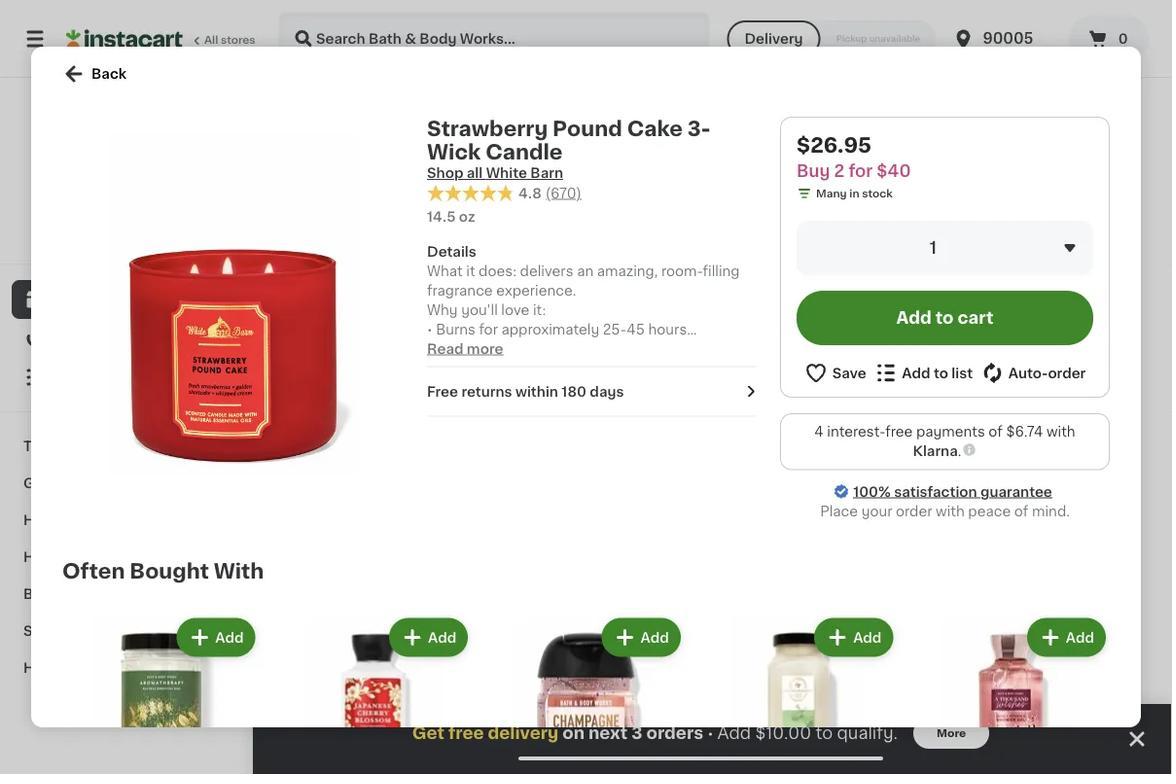 Task type: vqa. For each thing, say whether or not it's contained in the screenshot.
9
no



Task type: locate. For each thing, give the bounding box(es) containing it.
0 horizontal spatial body
[[23, 587, 60, 601]]

1 vertical spatial order
[[896, 504, 932, 518]]

buy 2 for $40 for vanilla
[[812, 419, 886, 430]]

100% satisfaction guarantee link
[[853, 482, 1052, 501]]

with inside 4 interest-free payments of $6.74 with klarna .
[[1047, 425, 1075, 439]]

stock down "$26.95 buy 2 for $40"
[[862, 188, 893, 199]]

2 2.5 fl oz from the left
[[977, 29, 1020, 39]]

14.5 for vanilla bean 3-wick candle
[[806, 493, 828, 503]]

0 horizontal spatial 14.5
[[427, 210, 456, 223]]

14.5
[[427, 210, 456, 223], [806, 493, 828, 503], [977, 493, 1000, 503]]

view inside popup button
[[909, 606, 942, 620]]

in up strawberry
[[516, 47, 526, 57]]

you'll
[[461, 303, 498, 317]]

26 right "free"
[[474, 391, 501, 412]]

1 horizontal spatial 2.5 fl oz button
[[977, 0, 1133, 42]]

$ up white
[[981, 392, 988, 403]]

wick left '.'
[[906, 436, 940, 450]]

free inside 4 interest-free payments of $6.74 with klarna .
[[885, 425, 913, 439]]

1 horizontal spatial it
[[466, 264, 475, 278]]

0 horizontal spatial 8
[[463, 27, 470, 38]]

2 up champagne
[[322, 419, 329, 430]]

2.5 fl oz for 1st 2.5 fl oz button from right
[[977, 29, 1020, 39]]

1 vertical spatial it
[[85, 332, 95, 345]]

14.5 oz up peace
[[977, 493, 1015, 503]]

buy 2 for $40
[[298, 419, 372, 430], [640, 419, 714, 430], [469, 419, 543, 430], [812, 419, 886, 430], [983, 419, 1057, 430]]

0 horizontal spatial 100%
[[52, 236, 81, 247]]

8 fl oz right delivery
[[806, 27, 839, 38]]

free inside treatment tracker modal dialog
[[448, 725, 484, 742]]

1 horizontal spatial order
[[1048, 366, 1086, 380]]

it inside details what it does: delivers an amazing, room-filling fragrance experience. why you'll love it: • burns for approximately 25-45 hours read more
[[466, 264, 475, 278]]

buy 2 for $40 for champagne
[[298, 419, 372, 430]]

0 vertical spatial to
[[935, 310, 954, 326]]

8 fl oz for (6)
[[806, 27, 839, 38]]

buy 2 for $40 down returns
[[469, 419, 543, 430]]

26 for vanilla bean 3-wick candle
[[817, 391, 844, 412]]

white
[[486, 166, 527, 180]]

3 26 from the left
[[817, 391, 844, 412]]

for inside "$26.95 buy 2 for $40"
[[849, 163, 873, 179]]

3 buy 2 for $40 from the left
[[469, 419, 543, 430]]

1 buy 2 for $40 from the left
[[298, 419, 372, 430]]

$ right "free"
[[467, 392, 474, 403]]

add to list button
[[874, 361, 973, 385]]

100% inside everyday store prices 100% satisfaction guarantee
[[52, 236, 81, 247]]

with
[[214, 561, 264, 582]]

many
[[483, 47, 513, 57], [825, 47, 856, 57], [816, 188, 847, 199], [825, 512, 856, 523], [997, 512, 1028, 523]]

strawberry
[[427, 118, 548, 139]]

many down "$26.95 buy 2 for $40"
[[816, 188, 847, 199]]

0 vertical spatial guarantee
[[152, 236, 208, 247]]

0 horizontal spatial 2.5 fl oz
[[292, 29, 334, 39]]

2 item carousel region from the top
[[292, 593, 1133, 774]]

on
[[562, 725, 585, 742]]

many left your
[[825, 512, 856, 523]]

14.5 up peace
[[977, 493, 1000, 503]]

4 buy 2 for $40 from the left
[[812, 419, 886, 430]]

2 26 from the left
[[474, 391, 501, 412]]

0 vertical spatial satisfaction
[[84, 236, 149, 247]]

buy inside "$26.95 buy 2 for $40"
[[797, 163, 830, 179]]

works
[[150, 194, 194, 207]]

wick down white
[[977, 456, 1010, 469]]

guarantee up peace
[[980, 485, 1052, 498]]

0 horizontal spatial free
[[448, 725, 484, 742]]

14.5 up details
[[427, 210, 456, 223]]

3 95 from the left
[[846, 392, 860, 403]]

1 95 from the left
[[332, 392, 346, 403]]

why
[[427, 303, 458, 317]]

1 horizontal spatial 2.5
[[977, 29, 994, 39]]

3- for white gardenia 3- wick candle
[[1086, 436, 1101, 450]]

(1.7k)
[[1049, 477, 1079, 488]]

2 horizontal spatial 14.5 oz
[[977, 493, 1015, 503]]

0 horizontal spatial satisfaction
[[84, 236, 149, 247]]

0 horizontal spatial guarantee
[[152, 236, 208, 247]]

0 vertical spatial it
[[466, 264, 475, 278]]

0 vertical spatial •
[[427, 323, 432, 336]]

3 $ from the left
[[810, 392, 817, 403]]

2 $ from the left
[[467, 392, 474, 403]]

buy 2 for $40 up vanilla
[[812, 419, 886, 430]]

view inside popup button
[[909, 168, 942, 181]]

$ for white
[[981, 392, 988, 403]]

2
[[834, 163, 845, 179], [322, 419, 329, 430], [665, 419, 671, 430], [493, 419, 500, 430], [836, 419, 843, 430], [1007, 419, 1014, 430]]

view left (30+) at the right top of the page
[[909, 168, 942, 181]]

to inside treatment tracker modal dialog
[[816, 725, 833, 742]]

wick down champagne
[[292, 456, 325, 469]]

2 vertical spatial &
[[111, 551, 123, 564]]

body care link
[[12, 576, 240, 613]]

1 horizontal spatial 100%
[[853, 485, 891, 498]]

candle inside vanilla bean 3-wick candle
[[806, 456, 855, 469]]

of inside 4 interest-free payments of $6.74 with klarna .
[[988, 425, 1003, 439]]

everyday store prices link
[[60, 214, 192, 230]]

5 buy 2 for $40 from the left
[[983, 419, 1057, 430]]

of
[[988, 425, 1003, 439], [1014, 504, 1028, 518]]

$10.00
[[755, 725, 811, 742]]

view left (50+)
[[909, 606, 942, 620]]

more
[[937, 728, 966, 739]]

1 horizontal spatial with
[[1047, 425, 1075, 439]]

store brand best sellers
[[292, 603, 548, 623]]

service type group
[[727, 20, 936, 57]]

1 horizontal spatial satisfaction
[[894, 485, 977, 498]]

buy 2 for $40 up champagne
[[298, 419, 372, 430]]

0 horizontal spatial 8 fl oz
[[463, 27, 496, 38]]

1 $ 26 95 from the left
[[296, 391, 346, 412]]

1 $ from the left
[[296, 392, 303, 403]]

buy up champagne
[[298, 419, 319, 430]]

3
[[631, 725, 642, 742]]

candle inside white gardenia 3- wick candle
[[1014, 456, 1063, 469]]

2 horizontal spatial 8 fl oz
[[806, 27, 839, 38]]

8
[[463, 27, 470, 38], [806, 27, 813, 38], [635, 47, 642, 57]]

0 vertical spatial collection
[[120, 440, 192, 453]]

26 for white gardenia 3- wick candle
[[988, 391, 1015, 412]]

oz up cake at top
[[654, 47, 667, 57]]

& right bath
[[95, 194, 106, 207]]

for down "hours" on the top right
[[674, 419, 690, 430]]

collection inside thanksgiving collection link
[[120, 440, 192, 453]]

$ up champagne
[[296, 392, 303, 403]]

many up strawberry
[[483, 47, 513, 57]]

& right soaps
[[111, 551, 123, 564]]

1 horizontal spatial guarantee
[[980, 485, 1052, 498]]

candle down gardenia
[[1014, 456, 1063, 469]]

wick inside champagne toast 3- wick candle
[[292, 456, 325, 469]]

all inside popup button
[[946, 168, 962, 181]]

many in stock down (5) at the top left
[[483, 47, 559, 57]]

0 horizontal spatial 2.5 fl oz button
[[292, 0, 448, 65]]

next
[[588, 725, 628, 742]]

category
[[440, 164, 542, 185]]

2 buy 2 for $40 from the left
[[640, 419, 714, 430]]

1 vertical spatial 100%
[[853, 485, 891, 498]]

1 horizontal spatial &
[[95, 194, 106, 207]]

0 horizontal spatial of
[[988, 425, 1003, 439]]

• inside get free delivery on next 3 orders • add $10.00 to qualify.
[[707, 725, 713, 741]]

0 vertical spatial item carousel region
[[292, 155, 1133, 578]]

product group containing buy 2 for $40
[[635, 225, 790, 566]]

buy
[[797, 163, 830, 179], [54, 332, 82, 345], [298, 419, 319, 430], [640, 419, 662, 430], [469, 419, 491, 430], [812, 419, 833, 430], [983, 419, 1005, 430]]

0 horizontal spatial •
[[427, 323, 432, 336]]

14.5 oz up details
[[427, 210, 475, 223]]

95 up champagne
[[332, 392, 346, 403]]

95 down save at the right of page
[[846, 392, 860, 403]]

3- for vanilla bean 3-wick candle
[[892, 436, 906, 450]]

180
[[562, 385, 586, 398]]

95 down auto-
[[1017, 392, 1032, 403]]

$
[[296, 392, 303, 403], [467, 392, 474, 403], [810, 392, 817, 403], [981, 392, 988, 403]]

buy 2 for $40 up white
[[983, 419, 1057, 430]]

interest-
[[827, 425, 885, 439]]

payments
[[916, 425, 985, 439]]

home fragrance link
[[12, 502, 240, 539]]

sales link
[[12, 613, 240, 650]]

1 field
[[797, 221, 1093, 275]]

candle down vanilla
[[806, 456, 855, 469]]

auto-
[[1008, 366, 1048, 380]]

1 2.5 fl oz button from the left
[[292, 0, 448, 65]]

sales
[[23, 624, 61, 638]]

candle inside strawberry pound cake 3- wick candle shop all white barn
[[486, 142, 563, 162]]

1 horizontal spatial free
[[885, 425, 913, 439]]

all inside popup button
[[946, 606, 962, 620]]

2 vertical spatial to
[[816, 725, 833, 742]]

8 fl oz up strawberry
[[463, 27, 496, 38]]

delivery
[[488, 725, 559, 742]]

95 for vanilla
[[846, 392, 860, 403]]

many in stock down "$26.95 buy 2 for $40"
[[816, 188, 893, 199]]

& right gifts
[[61, 477, 73, 490]]

view all (30+) button
[[901, 155, 1024, 194]]

$ 26 95 for white gardenia 3- wick candle
[[981, 391, 1032, 412]]

to right $10.00
[[816, 725, 833, 742]]

1 vertical spatial item carousel region
[[292, 593, 1133, 774]]

in right delivery button
[[859, 47, 869, 57]]

fragrance
[[427, 284, 493, 297]]

for
[[849, 163, 873, 179], [479, 323, 498, 336], [331, 419, 347, 430], [674, 419, 690, 430], [503, 419, 518, 430], [845, 419, 861, 430], [1017, 419, 1032, 430]]

body down hand
[[23, 587, 60, 601]]

view for view all (50+)
[[909, 606, 942, 620]]

read more button
[[427, 339, 503, 359]]

0 vertical spatial view
[[909, 168, 942, 181]]

buy left "again"
[[54, 332, 82, 345]]

1 vertical spatial of
[[1014, 504, 1028, 518]]

100% satisfaction guarantee
[[853, 485, 1052, 498]]

2.5 for first 2.5 fl oz button from left
[[292, 29, 309, 39]]

to
[[935, 310, 954, 326], [934, 366, 948, 380], [816, 725, 833, 742]]

free
[[885, 425, 913, 439], [448, 725, 484, 742]]

get
[[412, 725, 444, 742]]

4 95 from the left
[[1017, 392, 1032, 403]]

2.5
[[292, 29, 309, 39], [977, 29, 994, 39]]

bath & body works logo image
[[83, 101, 169, 187]]

buy down $26.95
[[797, 163, 830, 179]]

1 vertical spatial view
[[909, 606, 942, 620]]

candle for white gardenia 3- wick candle
[[1014, 456, 1063, 469]]

$6.74
[[1006, 425, 1043, 439]]

free
[[427, 385, 458, 398]]

all right shop
[[467, 166, 483, 180]]

3- right gardenia
[[1086, 436, 1101, 450]]

2.5 inside product group
[[977, 29, 994, 39]]

instacart logo image
[[66, 27, 183, 51]]

0 vertical spatial of
[[988, 425, 1003, 439]]

None search field
[[278, 12, 710, 66]]

oz right delivery
[[826, 27, 839, 38]]

& inside gifts & accessories link
[[61, 477, 73, 490]]

wick for champagne toast 3- wick candle
[[292, 456, 325, 469]]

3- inside vanilla bean 3-wick candle
[[892, 436, 906, 450]]

&
[[95, 194, 106, 207], [61, 477, 73, 490], [111, 551, 123, 564]]

wick
[[427, 142, 481, 162], [906, 436, 940, 450], [292, 456, 325, 469], [977, 456, 1010, 469]]

1 vertical spatial &
[[61, 477, 73, 490]]

item carousel region
[[292, 155, 1133, 578], [292, 593, 1133, 774]]

1 vertical spatial free
[[448, 725, 484, 742]]

14.5 oz for vanilla bean 3-wick candle
[[806, 493, 844, 503]]

with right $6.74
[[1047, 425, 1075, 439]]

body up store on the left top of page
[[109, 194, 146, 207]]

gifts & accessories
[[23, 477, 162, 490]]

& inside bath & body works link
[[95, 194, 106, 207]]

candle for champagne toast 3- wick candle
[[328, 456, 377, 469]]

to inside add to cart button
[[935, 310, 954, 326]]

order down (993)
[[896, 504, 932, 518]]

0 vertical spatial &
[[95, 194, 106, 207]]

★★★★★
[[463, 9, 531, 22], [463, 9, 531, 22], [806, 9, 874, 22], [806, 9, 874, 22], [635, 28, 703, 42], [635, 28, 703, 42], [427, 184, 515, 201], [427, 184, 515, 201], [292, 474, 360, 488], [292, 474, 360, 488], [806, 474, 874, 488], [806, 474, 874, 488], [977, 474, 1045, 488], [977, 474, 1045, 488]]

• down why
[[427, 323, 432, 336]]

$ 26 95 for champagne toast 3- wick candle
[[296, 391, 346, 412]]

white
[[977, 436, 1017, 450]]

• right the orders
[[707, 725, 713, 741]]

of left the mind.
[[1014, 504, 1028, 518]]

order up gardenia
[[1048, 366, 1086, 380]]

2 down returns
[[493, 419, 500, 430]]

90005
[[983, 32, 1033, 46]]

satisfaction inside 100% satisfaction guarantee link
[[894, 485, 977, 498]]

8 fl oz up cake at top
[[635, 47, 667, 57]]

fl
[[473, 27, 480, 38], [816, 27, 823, 38], [312, 29, 319, 39], [997, 29, 1005, 39], [644, 47, 652, 57]]

2 right 4
[[836, 419, 843, 430]]

0 vertical spatial free
[[885, 425, 913, 439]]

2 inside "$26.95 buy 2 for $40"
[[834, 163, 845, 179]]

within
[[515, 385, 558, 398]]

1 2.5 fl oz from the left
[[292, 29, 334, 39]]

candle inside champagne toast 3- wick candle
[[328, 456, 377, 469]]

add button
[[367, 231, 442, 266], [881, 231, 956, 266], [1052, 231, 1127, 266], [178, 620, 253, 655], [391, 620, 466, 655], [604, 620, 679, 655], [816, 620, 891, 655], [1029, 620, 1104, 655], [367, 669, 442, 704], [538, 669, 613, 704], [709, 669, 785, 704], [881, 669, 956, 704]]

0 horizontal spatial 2.5
[[292, 29, 309, 39]]

1 vertical spatial collection
[[81, 661, 153, 675]]

95 for champagne
[[332, 392, 346, 403]]

candle up white
[[486, 142, 563, 162]]

4 26 from the left
[[988, 391, 1015, 412]]

item carousel region containing most popular category
[[292, 155, 1133, 578]]

26 down save button
[[817, 391, 844, 412]]

it left "again"
[[85, 332, 95, 345]]

stock down (6)
[[871, 47, 902, 57]]

2 horizontal spatial &
[[111, 551, 123, 564]]

1 item carousel region from the top
[[292, 155, 1133, 578]]

shop
[[427, 166, 463, 180]]

1 26 from the left
[[303, 391, 330, 412]]

0 horizontal spatial it
[[85, 332, 95, 345]]

all left (50+)
[[946, 606, 962, 620]]

add inside treatment tracker modal dialog
[[717, 725, 751, 742]]

4 $ 26 95 from the left
[[981, 391, 1032, 412]]

collection for thanksgiving collection
[[120, 440, 192, 453]]

2.5 fl oz
[[292, 29, 334, 39], [977, 29, 1020, 39]]

1 vertical spatial •
[[707, 725, 713, 741]]

1 2.5 from the left
[[292, 29, 309, 39]]

to left list
[[934, 366, 948, 380]]

satisfaction
[[84, 236, 149, 247], [894, 485, 977, 498]]

$40 inside button
[[692, 419, 714, 430]]

8 for (6)
[[806, 27, 813, 38]]

2 down "hours" on the top right
[[665, 419, 671, 430]]

1 horizontal spatial 14.5 oz
[[806, 493, 844, 503]]

all inside strawberry pound cake 3- wick candle shop all white barn
[[467, 166, 483, 180]]

details what it does: delivers an amazing, room-filling fragrance experience. why you'll love it: • burns for approximately 25-45 hours read more
[[427, 245, 740, 356]]

2 horizontal spatial 8
[[806, 27, 813, 38]]

95 left 180
[[503, 392, 518, 403]]

1 horizontal spatial 2.5 fl oz
[[977, 29, 1020, 39]]

2 horizontal spatial 14.5
[[977, 493, 1000, 503]]

wick inside vanilla bean 3-wick candle
[[906, 436, 940, 450]]

cake
[[627, 118, 683, 139]]

$ 26 95 down save button
[[810, 391, 860, 412]]

many in stock down (993)
[[825, 512, 902, 523]]

many left the mind.
[[997, 512, 1028, 523]]

guarantee
[[152, 236, 208, 247], [980, 485, 1052, 498]]

2 down $26.95
[[834, 163, 845, 179]]

& for gifts
[[61, 477, 73, 490]]

hand soaps & sanitizers
[[23, 551, 195, 564]]

to inside add to list "button"
[[934, 366, 948, 380]]

$26.95 buy 2 for $40
[[797, 135, 911, 179]]

0 vertical spatial with
[[1047, 425, 1075, 439]]

collection down sales link
[[81, 661, 153, 675]]

0 vertical spatial 100%
[[52, 236, 81, 247]]

2.5 fl oz inside product group
[[977, 29, 1020, 39]]

3- inside champagne toast 3- wick candle
[[420, 436, 435, 450]]

2 $ 26 95 from the left
[[467, 391, 518, 412]]

26 up $6.74
[[988, 391, 1015, 412]]

for down $26.95
[[849, 163, 873, 179]]

1 vertical spatial to
[[934, 366, 948, 380]]

1 vertical spatial body
[[23, 587, 60, 601]]

3- for champagne toast 3- wick candle
[[420, 436, 435, 450]]

$ down save button
[[810, 392, 817, 403]]

get free delivery on next 3 orders • add $10.00 to qualify.
[[412, 725, 898, 742]]

1 horizontal spatial 14.5
[[806, 493, 828, 503]]

stock down (1.7k)
[[1043, 512, 1073, 523]]

care
[[64, 587, 97, 601]]

view all (50+) button
[[901, 593, 1024, 632]]

to for cart
[[935, 310, 954, 326]]

0 vertical spatial body
[[109, 194, 146, 207]]

0 horizontal spatial &
[[61, 477, 73, 490]]

holiday collection
[[23, 661, 153, 675]]

your
[[861, 504, 892, 518]]

1 view from the top
[[909, 168, 942, 181]]

collection inside holiday collection link
[[81, 661, 153, 675]]

14.5 up place
[[806, 493, 828, 503]]

collection up gifts & accessories link
[[120, 440, 192, 453]]

1 vertical spatial satisfaction
[[894, 485, 977, 498]]

wick inside white gardenia 3- wick candle
[[977, 456, 1010, 469]]

satisfaction inside everyday store prices 100% satisfaction guarantee
[[84, 236, 149, 247]]

satisfaction down everyday store prices link
[[84, 236, 149, 247]]

100% up your
[[853, 485, 891, 498]]

0 vertical spatial order
[[1048, 366, 1086, 380]]

4.8
[[518, 186, 542, 200]]

all left (30+) at the right top of the page
[[946, 168, 962, 181]]

0 horizontal spatial with
[[936, 504, 965, 518]]

buy 2 for $40 button
[[635, 225, 790, 529]]

(670) button
[[545, 183, 581, 203]]

(30+)
[[965, 168, 1003, 181]]

2 2.5 from the left
[[977, 29, 994, 39]]

8 fl oz for (5)
[[463, 27, 496, 38]]

buy down 45 at the right top of the page
[[640, 419, 662, 430]]

all stores link
[[66, 12, 257, 66]]

95 for white
[[1017, 392, 1032, 403]]

3- inside white gardenia 3- wick candle
[[1086, 436, 1101, 450]]

2 view from the top
[[909, 606, 942, 620]]

0 horizontal spatial 14.5 oz
[[427, 210, 475, 223]]

95
[[332, 392, 346, 403], [503, 392, 518, 403], [846, 392, 860, 403], [1017, 392, 1032, 403]]

26 for champagne toast 3- wick candle
[[303, 391, 330, 412]]

1 horizontal spatial •
[[707, 725, 713, 741]]

product group
[[635, 0, 790, 120], [977, 0, 1133, 79], [292, 225, 448, 566], [463, 225, 619, 566], [635, 225, 790, 566], [806, 225, 962, 566], [977, 225, 1133, 566], [62, 614, 259, 774], [275, 614, 472, 774], [487, 614, 685, 774], [700, 614, 897, 774], [913, 614, 1110, 774], [292, 663, 448, 774], [463, 663, 619, 774], [635, 663, 790, 774], [806, 663, 962, 774], [977, 663, 1133, 774]]

buy 2 for $40 down "hours" on the top right
[[640, 419, 714, 430]]

3 $ 26 95 from the left
[[810, 391, 860, 412]]

for up more at the top left
[[479, 323, 498, 336]]

4 $ from the left
[[981, 392, 988, 403]]

add inside "button"
[[902, 366, 930, 380]]

champagne
[[292, 436, 375, 450]]

home fragrance
[[23, 514, 140, 527]]



Task type: describe. For each thing, give the bounding box(es) containing it.
buy it again
[[54, 332, 137, 345]]

many in stock down (6)
[[825, 47, 902, 57]]

treatment tracker modal dialog
[[253, 704, 1172, 774]]

hand soaps & sanitizers link
[[12, 539, 240, 576]]

(6)
[[878, 12, 893, 22]]

2.5 for 1st 2.5 fl oz button from right
[[977, 29, 994, 39]]

love
[[501, 303, 529, 317]]

an
[[577, 264, 594, 278]]

for up bean
[[845, 419, 861, 430]]

bought
[[130, 561, 209, 582]]

buy 2 for $40 for white
[[983, 419, 1057, 430]]

buy inside button
[[640, 419, 662, 430]]

all for view all (50+)
[[946, 606, 962, 620]]

most
[[292, 164, 347, 185]]

& for bath
[[95, 194, 106, 207]]

all
[[204, 35, 218, 45]]

to for list
[[934, 366, 948, 380]]

guarantee inside everyday store prices 100% satisfaction guarantee
[[152, 236, 208, 247]]

14.5 for white gardenia 3- wick candle
[[977, 493, 1000, 503]]

wick inside strawberry pound cake 3- wick candle shop all white barn
[[427, 142, 481, 162]]

0
[[1118, 32, 1128, 46]]

(5)
[[535, 12, 550, 22]]

4
[[814, 425, 824, 439]]

oz up place
[[831, 493, 844, 503]]

collection for holiday collection
[[81, 661, 153, 675]]

2 inside button
[[665, 419, 671, 430]]

candle for vanilla bean 3-wick candle
[[806, 456, 855, 469]]

experience.
[[496, 284, 576, 297]]

details button
[[427, 242, 757, 261]]

store
[[115, 216, 143, 227]]

add to cart button
[[797, 291, 1093, 345]]

in down "$26.95 buy 2 for $40"
[[849, 188, 859, 199]]

everyday
[[60, 216, 112, 227]]

many in stock down (1.7k)
[[997, 512, 1073, 523]]

45
[[627, 323, 645, 336]]

oz left 0 button
[[1007, 29, 1020, 39]]

add inside button
[[896, 310, 932, 326]]

2 95 from the left
[[503, 392, 518, 403]]

all stores
[[204, 35, 255, 45]]

$40 inside "$26.95 buy 2 for $40"
[[877, 163, 911, 179]]

in right peace
[[1030, 512, 1040, 523]]

1 horizontal spatial of
[[1014, 504, 1028, 518]]

soaps
[[64, 551, 108, 564]]

amazing,
[[597, 264, 658, 278]]

oz right stores
[[322, 29, 334, 39]]

back button
[[62, 62, 127, 86]]

product group containing 2.5 fl oz
[[977, 0, 1133, 79]]

for inside buy 2 for $40 button
[[674, 419, 690, 430]]

add to list
[[902, 366, 973, 380]]

0 horizontal spatial order
[[896, 504, 932, 518]]

1 horizontal spatial 8 fl oz
[[635, 47, 667, 57]]

8 for (5)
[[463, 27, 470, 38]]

champagne toast 3- wick candle
[[292, 436, 435, 469]]

buy it again link
[[12, 319, 240, 358]]

2.5 fl oz for first 2.5 fl oz button from left
[[292, 29, 334, 39]]

3- inside strawberry pound cake 3- wick candle shop all white barn
[[687, 118, 710, 139]]

$ 26 95 for vanilla bean 3-wick candle
[[810, 391, 860, 412]]

2 2.5 fl oz button from the left
[[977, 0, 1133, 42]]

buy down returns
[[469, 419, 491, 430]]

cart
[[957, 310, 993, 326]]

everyday store prices 100% satisfaction guarantee
[[52, 216, 208, 247]]

buy up vanilla
[[812, 419, 833, 430]]

1 horizontal spatial body
[[109, 194, 146, 207]]

back
[[91, 67, 127, 81]]

• inside details what it does: delivers an amazing, room-filling fragrance experience. why you'll love it: • burns for approximately 25-45 hours read more
[[427, 323, 432, 336]]

order inside auto-order button
[[1048, 366, 1086, 380]]

filling
[[703, 264, 740, 278]]

all for view all (30+)
[[946, 168, 962, 181]]

for inside details what it does: delivers an amazing, room-filling fragrance experience. why you'll love it: • burns for approximately 25-45 hours read more
[[479, 323, 498, 336]]

details
[[427, 245, 476, 258]]

view all (30+)
[[909, 168, 1003, 181]]

(670)
[[545, 186, 581, 200]]

accessories
[[76, 477, 162, 490]]

returns
[[461, 385, 512, 398]]

store brand best sellers link
[[292, 601, 548, 625]]

bath & body works
[[58, 194, 194, 207]]

wick for white gardenia 3- wick candle
[[977, 456, 1010, 469]]

gifts & accessories link
[[12, 465, 240, 502]]

product group containing ★★★★★
[[635, 0, 790, 120]]

vanilla bean 3-wick candle
[[806, 436, 940, 469]]

many right delivery button
[[825, 47, 856, 57]]

holiday collection link
[[12, 650, 240, 687]]

wick for vanilla bean 3-wick candle
[[906, 436, 940, 450]]

for up champagne
[[331, 419, 347, 430]]

oz up peace
[[1002, 493, 1015, 503]]

white gardenia 3- wick candle
[[977, 436, 1101, 469]]

buy 2 for $40 inside button
[[640, 419, 714, 430]]

.
[[958, 444, 961, 458]]

4.8 (670)
[[518, 186, 581, 200]]

auto-order button
[[980, 361, 1086, 385]]

(11)
[[707, 31, 724, 42]]

oz up details
[[459, 210, 475, 223]]

sanitizers
[[126, 551, 195, 564]]

item carousel region containing store brand best sellers
[[292, 593, 1133, 774]]

1 vertical spatial guarantee
[[980, 485, 1052, 498]]

delivers
[[520, 264, 573, 278]]

oz up strawberry
[[483, 27, 496, 38]]

save button
[[804, 361, 866, 385]]

add to cart
[[896, 310, 993, 326]]

$ for vanilla
[[810, 392, 817, 403]]

room-
[[661, 264, 703, 278]]

hours
[[648, 323, 687, 336]]

place your order with peace of mind.
[[820, 504, 1070, 518]]

home
[[23, 514, 66, 527]]

hand
[[23, 551, 61, 564]]

what
[[427, 264, 463, 278]]

buy up white
[[983, 419, 1005, 430]]

prices
[[146, 216, 180, 227]]

view for view all (30+)
[[909, 168, 942, 181]]

thanksgiving collection link
[[12, 428, 240, 465]]

& inside the hand soaps & sanitizers link
[[111, 551, 123, 564]]

popular
[[351, 164, 435, 185]]

90005 button
[[952, 12, 1068, 66]]

thanksgiving collection
[[23, 440, 192, 453]]

orders
[[646, 725, 703, 742]]

1
[[930, 240, 937, 256]]

$ for champagne
[[296, 392, 303, 403]]

gifts
[[23, 477, 58, 490]]

often bought with
[[62, 561, 264, 582]]

stock down (993)
[[871, 512, 902, 523]]

pound
[[553, 118, 622, 139]]

fragrance
[[69, 514, 140, 527]]

2 up white
[[1007, 419, 1014, 430]]

bath
[[58, 194, 91, 207]]

for down free returns within 180 days
[[503, 419, 518, 430]]

approximately
[[501, 323, 599, 336]]

delivery button
[[727, 20, 821, 57]]

0 button
[[1069, 16, 1149, 62]]

25-
[[603, 323, 627, 336]]

1 vertical spatial with
[[936, 504, 965, 518]]

for up white gardenia 3- wick candle
[[1017, 419, 1032, 430]]

strawberry pound cake 3-wick candle image
[[62, 132, 404, 474]]

bath & body works link
[[58, 101, 194, 210]]

14.5 oz for white gardenia 3- wick candle
[[977, 493, 1015, 503]]

view all (50+)
[[909, 606, 1003, 620]]

qualify.
[[837, 725, 898, 742]]

in right place
[[859, 512, 869, 523]]

delivery
[[745, 32, 803, 46]]

holiday
[[23, 661, 78, 675]]

bean
[[853, 436, 888, 450]]

free returns within 180 days
[[427, 385, 624, 398]]

1 horizontal spatial 8
[[635, 47, 642, 57]]

stock down (5) at the top left
[[529, 47, 559, 57]]

100% satisfaction guarantee button
[[32, 230, 220, 249]]



